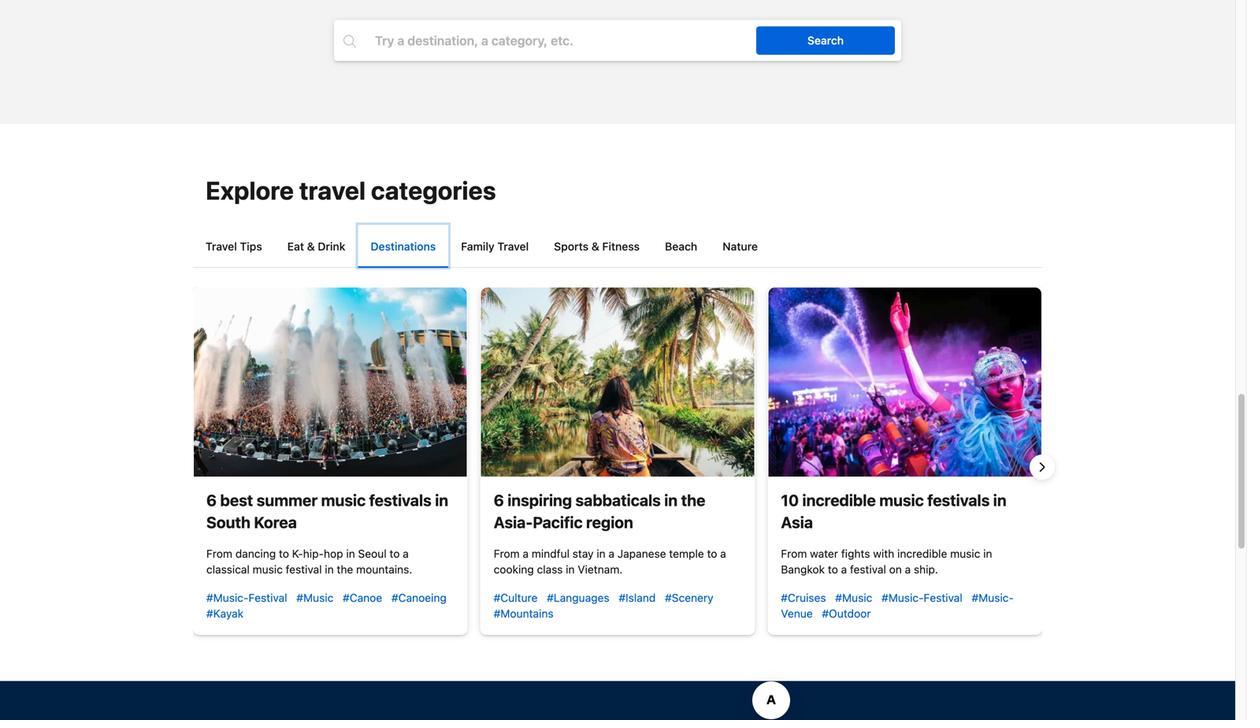 Task type: vqa. For each thing, say whether or not it's contained in the screenshot.


Task type: describe. For each thing, give the bounding box(es) containing it.
inspiring
[[508, 491, 572, 510]]

1 #music- from the left
[[206, 592, 249, 605]]

6 best summer music festivals in south korea image
[[194, 288, 467, 477]]

6 for 6 best summer music festivals in south korea
[[206, 491, 217, 510]]

dancing
[[235, 547, 276, 560]]

stay
[[573, 547, 594, 560]]

japanese
[[618, 547, 666, 560]]

search
[[808, 34, 844, 47]]

cooking
[[494, 563, 534, 576]]

6 inspiring sabbaticals in the asia-pacific region
[[494, 491, 706, 532]]

#canoeing #kayak
[[206, 592, 447, 620]]

from water fights with incredible music in bangkok to a festival on a ship.
[[781, 547, 993, 576]]

festivals inside 6 best summer music festivals in south korea
[[369, 491, 432, 510]]

#cruises link
[[781, 592, 826, 605]]

region containing 6 best summer music festivals in south korea
[[180, 287, 1055, 648]]

eat & drink
[[287, 240, 346, 253]]

destinations button
[[358, 225, 449, 267]]

music inside 10 incredible music festivals in asia
[[880, 491, 924, 510]]

#music link for summer
[[297, 592, 334, 605]]

to for 10 incredible music festivals in asia
[[828, 563, 838, 576]]

family
[[461, 240, 495, 253]]

in inside 6 inspiring sabbaticals in the asia-pacific region
[[665, 491, 678, 510]]

#island
[[619, 592, 656, 605]]

#outdoor link
[[822, 607, 871, 620]]

#music- inside #music- venue
[[972, 592, 1014, 605]]

2 #music- from the left
[[882, 592, 924, 605]]

korea
[[254, 513, 297, 532]]

categories
[[371, 176, 496, 206]]

nature button
[[710, 225, 771, 267]]

ship.
[[914, 563, 939, 576]]

10
[[781, 491, 799, 510]]

#island link
[[619, 592, 656, 605]]

6 inspiring sabbaticals in the asia-pacific region image
[[481, 288, 755, 477]]

a right "on"
[[905, 563, 911, 576]]

class
[[537, 563, 563, 576]]

#music- venue link
[[781, 592, 1014, 620]]

travel tips
[[206, 240, 262, 253]]

on
[[890, 563, 902, 576]]

Try a destination, a category, etc. text field
[[363, 27, 776, 55]]

#kayak
[[206, 607, 244, 620]]

next image
[[1033, 458, 1052, 477]]

from for south
[[206, 547, 233, 560]]

explore
[[206, 176, 294, 206]]

festival inside from dancing to k-hip-hop in seoul to a classical music festival in the mountains.
[[286, 563, 322, 576]]

beach
[[665, 240, 698, 253]]

travel inside button
[[498, 240, 529, 253]]

mindful
[[532, 547, 570, 560]]

#music for summer
[[297, 592, 334, 605]]

1 #music-festival from the left
[[206, 592, 287, 605]]

#canoe link
[[343, 592, 382, 605]]

vietnam.
[[578, 563, 623, 576]]

pacific
[[533, 513, 583, 532]]

asia-
[[494, 513, 533, 532]]

destinations
[[371, 240, 436, 253]]

#culture link
[[494, 592, 538, 605]]

classical
[[206, 563, 250, 576]]

#scenery
[[665, 592, 714, 605]]

search button
[[757, 27, 895, 55]]

a up vietnam.
[[609, 547, 615, 560]]

summer
[[257, 491, 318, 510]]

travel tips button
[[193, 225, 275, 267]]

music inside 6 best summer music festivals in south korea
[[321, 491, 366, 510]]

6 for 6 inspiring sabbaticals in the asia-pacific region
[[494, 491, 504, 510]]

#music- venue
[[781, 592, 1014, 620]]

10 incredible music festivals in asia image
[[769, 288, 1042, 477]]

in inside from water fights with incredible music in bangkok to a festival on a ship.
[[984, 547, 993, 560]]

with
[[873, 547, 895, 560]]



Task type: locate. For each thing, give the bounding box(es) containing it.
1 horizontal spatial #music
[[836, 592, 873, 605]]

1 #music link from the left
[[297, 592, 334, 605]]

#music-festival
[[206, 592, 287, 605], [882, 592, 963, 605]]

0 horizontal spatial travel
[[206, 240, 237, 253]]

travel inside button
[[206, 240, 237, 253]]

sabbaticals
[[576, 491, 661, 510]]

0 horizontal spatial &
[[307, 240, 315, 253]]

2 6 from the left
[[494, 491, 504, 510]]

festival down ship. at the bottom of the page
[[924, 592, 963, 605]]

sports & fitness button
[[542, 225, 653, 267]]

festival inside from water fights with incredible music in bangkok to a festival on a ship.
[[850, 563, 887, 576]]

bangkok
[[781, 563, 825, 576]]

1 6 from the left
[[206, 491, 217, 510]]

0 horizontal spatial festivals
[[369, 491, 432, 510]]

#culture
[[494, 592, 538, 605]]

#music-festival link
[[206, 592, 287, 605], [882, 592, 963, 605]]

1 vertical spatial incredible
[[898, 547, 948, 560]]

&
[[307, 240, 315, 253], [592, 240, 600, 253]]

to inside from a mindful stay in a japanese temple to a cooking class in vietnam.
[[707, 547, 718, 560]]

region
[[586, 513, 634, 532]]

#music link up #outdoor link
[[836, 592, 873, 605]]

#music-festival link down ship. at the bottom of the page
[[882, 592, 963, 605]]

1 #music-festival link from the left
[[206, 592, 287, 605]]

in inside 10 incredible music festivals in asia
[[994, 491, 1007, 510]]

from a mindful stay in a japanese temple to a cooking class in vietnam.
[[494, 547, 727, 576]]

6 inside 6 best summer music festivals in south korea
[[206, 491, 217, 510]]

& for sports
[[592, 240, 600, 253]]

#music-
[[206, 592, 249, 605], [882, 592, 924, 605], [972, 592, 1014, 605]]

eat & drink button
[[275, 225, 358, 267]]

#music down from dancing to k-hip-hop in seoul to a classical music festival in the mountains.
[[297, 592, 334, 605]]

#music
[[297, 592, 334, 605], [836, 592, 873, 605]]

drink
[[318, 240, 346, 253]]

from dancing to k-hip-hop in seoul to a classical music festival in the mountains.
[[206, 547, 412, 576]]

to down water
[[828, 563, 838, 576]]

festivals up the seoul
[[369, 491, 432, 510]]

travel left tips
[[206, 240, 237, 253]]

#music-festival down ship. at the bottom of the page
[[882, 592, 963, 605]]

2 horizontal spatial from
[[781, 547, 807, 560]]

asia
[[781, 513, 813, 532]]

incredible
[[803, 491, 876, 510], [898, 547, 948, 560]]

to for 6 best summer music festivals in south korea
[[390, 547, 400, 560]]

#music link down from dancing to k-hip-hop in seoul to a classical music festival in the mountains.
[[297, 592, 334, 605]]

& right sports
[[592, 240, 600, 253]]

#languages
[[547, 592, 610, 605]]

seoul
[[358, 547, 387, 560]]

a right temple
[[721, 547, 727, 560]]

a down fights
[[841, 563, 847, 576]]

1 #music from the left
[[297, 592, 334, 605]]

incredible inside from water fights with incredible music in bangkok to a festival on a ship.
[[898, 547, 948, 560]]

1 horizontal spatial #music-festival link
[[882, 592, 963, 605]]

#scenery link
[[665, 592, 714, 605]]

0 horizontal spatial the
[[337, 563, 353, 576]]

10 incredible music festivals in asia
[[781, 491, 1007, 532]]

in inside 6 best summer music festivals in south korea
[[435, 491, 449, 510]]

1 horizontal spatial incredible
[[898, 547, 948, 560]]

to
[[279, 547, 289, 560], [390, 547, 400, 560], [707, 547, 718, 560], [828, 563, 838, 576]]

venue
[[781, 607, 813, 620]]

6 up asia- on the bottom left of page
[[494, 491, 504, 510]]

0 horizontal spatial 6
[[206, 491, 217, 510]]

music inside from dancing to k-hip-hop in seoul to a classical music festival in the mountains.
[[253, 563, 283, 576]]

from inside from dancing to k-hip-hop in seoul to a classical music festival in the mountains.
[[206, 547, 233, 560]]

#canoeing link
[[392, 592, 447, 605]]

0 horizontal spatial #music
[[297, 592, 334, 605]]

2 travel from the left
[[498, 240, 529, 253]]

1 horizontal spatial travel
[[498, 240, 529, 253]]

fitness
[[603, 240, 640, 253]]

to up mountains.
[[390, 547, 400, 560]]

1 & from the left
[[307, 240, 315, 253]]

& for eat
[[307, 240, 315, 253]]

#music-festival up #kayak link
[[206, 592, 287, 605]]

0 horizontal spatial #music-festival
[[206, 592, 287, 605]]

1 horizontal spatial #music-
[[882, 592, 924, 605]]

explore travel categories
[[206, 176, 496, 206]]

from up cooking
[[494, 547, 520, 560]]

6 best summer music festivals in south korea
[[206, 491, 449, 532]]

tips
[[240, 240, 262, 253]]

#music up #outdoor link
[[836, 592, 873, 605]]

0 horizontal spatial incredible
[[803, 491, 876, 510]]

music inside from water fights with incredible music in bangkok to a festival on a ship.
[[951, 547, 981, 560]]

2 #music-festival link from the left
[[882, 592, 963, 605]]

2 horizontal spatial #music-
[[972, 592, 1014, 605]]

the down the hop
[[337, 563, 353, 576]]

festivals up ship. at the bottom of the page
[[928, 491, 990, 510]]

fights
[[842, 547, 871, 560]]

incredible inside 10 incredible music festivals in asia
[[803, 491, 876, 510]]

1 travel from the left
[[206, 240, 237, 253]]

in
[[435, 491, 449, 510], [665, 491, 678, 510], [994, 491, 1007, 510], [346, 547, 355, 560], [597, 547, 606, 560], [984, 547, 993, 560], [325, 563, 334, 576], [566, 563, 575, 576]]

#kayak link
[[206, 607, 244, 620]]

tab list containing travel tips
[[193, 225, 1043, 268]]

1 horizontal spatial from
[[494, 547, 520, 560]]

2 festivals from the left
[[928, 491, 990, 510]]

travel right family
[[498, 240, 529, 253]]

1 horizontal spatial #music link
[[836, 592, 873, 605]]

festivals
[[369, 491, 432, 510], [928, 491, 990, 510]]

to for 6 inspiring sabbaticals in the asia-pacific region
[[707, 547, 718, 560]]

music
[[321, 491, 366, 510], [880, 491, 924, 510], [951, 547, 981, 560], [253, 563, 283, 576]]

nature
[[723, 240, 758, 253]]

from for pacific
[[494, 547, 520, 560]]

#canoeing
[[392, 592, 447, 605]]

the inside from dancing to k-hip-hop in seoul to a classical music festival in the mountains.
[[337, 563, 353, 576]]

1 vertical spatial the
[[337, 563, 353, 576]]

region
[[180, 287, 1055, 648]]

from inside from water fights with incredible music in bangkok to a festival on a ship.
[[781, 547, 807, 560]]

a up cooking
[[523, 547, 529, 560]]

hop
[[324, 547, 343, 560]]

from up bangkok
[[781, 547, 807, 560]]

6
[[206, 491, 217, 510], [494, 491, 504, 510]]

1 horizontal spatial festivals
[[928, 491, 990, 510]]

best
[[220, 491, 253, 510]]

family travel
[[461, 240, 529, 253]]

#outdoor
[[822, 607, 871, 620]]

#music link
[[297, 592, 334, 605], [836, 592, 873, 605]]

from
[[206, 547, 233, 560], [494, 547, 520, 560], [781, 547, 807, 560]]

#music link for music
[[836, 592, 873, 605]]

#music for music
[[836, 592, 873, 605]]

eat
[[287, 240, 304, 253]]

sports & fitness
[[554, 240, 640, 253]]

#music-festival link up #kayak link
[[206, 592, 287, 605]]

6 inside 6 inspiring sabbaticals in the asia-pacific region
[[494, 491, 504, 510]]

to inside from water fights with incredible music in bangkok to a festival on a ship.
[[828, 563, 838, 576]]

tab list
[[193, 225, 1043, 268]]

the inside 6 inspiring sabbaticals in the asia-pacific region
[[681, 491, 706, 510]]

festival
[[286, 563, 322, 576], [850, 563, 887, 576], [249, 592, 287, 605], [924, 592, 963, 605]]

2 from from the left
[[494, 547, 520, 560]]

2 #music from the left
[[836, 592, 873, 605]]

festival down dancing
[[249, 592, 287, 605]]

0 vertical spatial the
[[681, 491, 706, 510]]

0 horizontal spatial #music link
[[297, 592, 334, 605]]

family travel button
[[449, 225, 542, 267]]

#scenery #mountains
[[494, 592, 714, 620]]

3 from from the left
[[781, 547, 807, 560]]

#cruises
[[781, 592, 826, 605]]

#mountains
[[494, 607, 554, 620]]

a up mountains.
[[403, 547, 409, 560]]

1 horizontal spatial the
[[681, 491, 706, 510]]

& right eat
[[307, 240, 315, 253]]

0 horizontal spatial #music-
[[206, 592, 249, 605]]

#languages link
[[547, 592, 610, 605]]

incredible up asia
[[803, 491, 876, 510]]

0 horizontal spatial #music-festival link
[[206, 592, 287, 605]]

travel
[[299, 176, 366, 206]]

2 #music-festival from the left
[[882, 592, 963, 605]]

temple
[[669, 547, 704, 560]]

6 inspiring sabbaticals in the asia-pacific region link
[[494, 491, 706, 532]]

0 horizontal spatial from
[[206, 547, 233, 560]]

festival down k-
[[286, 563, 322, 576]]

festival down fights
[[850, 563, 887, 576]]

3 #music- from the left
[[972, 592, 1014, 605]]

#mountains link
[[494, 607, 554, 620]]

sports
[[554, 240, 589, 253]]

10 incredible music festivals in asia link
[[781, 491, 1007, 532]]

0 vertical spatial incredible
[[803, 491, 876, 510]]

a
[[403, 547, 409, 560], [523, 547, 529, 560], [609, 547, 615, 560], [721, 547, 727, 560], [841, 563, 847, 576], [905, 563, 911, 576]]

to left k-
[[279, 547, 289, 560]]

1 festivals from the left
[[369, 491, 432, 510]]

2 & from the left
[[592, 240, 600, 253]]

mountains.
[[356, 563, 412, 576]]

1 horizontal spatial &
[[592, 240, 600, 253]]

from inside from a mindful stay in a japanese temple to a cooking class in vietnam.
[[494, 547, 520, 560]]

#canoe
[[343, 592, 382, 605]]

beach button
[[653, 225, 710, 267]]

1 from from the left
[[206, 547, 233, 560]]

from up classical
[[206, 547, 233, 560]]

south
[[206, 513, 251, 532]]

6 best summer music festivals in south korea link
[[206, 491, 449, 532]]

incredible up ship. at the bottom of the page
[[898, 547, 948, 560]]

6 left best
[[206, 491, 217, 510]]

festivals inside 10 incredible music festivals in asia
[[928, 491, 990, 510]]

k-
[[292, 547, 303, 560]]

the up temple
[[681, 491, 706, 510]]

to right temple
[[707, 547, 718, 560]]

1 horizontal spatial #music-festival
[[882, 592, 963, 605]]

2 #music link from the left
[[836, 592, 873, 605]]

a inside from dancing to k-hip-hop in seoul to a classical music festival in the mountains.
[[403, 547, 409, 560]]

the
[[681, 491, 706, 510], [337, 563, 353, 576]]

travel
[[206, 240, 237, 253], [498, 240, 529, 253]]

hip-
[[303, 547, 324, 560]]

water
[[810, 547, 839, 560]]

1 horizontal spatial 6
[[494, 491, 504, 510]]



